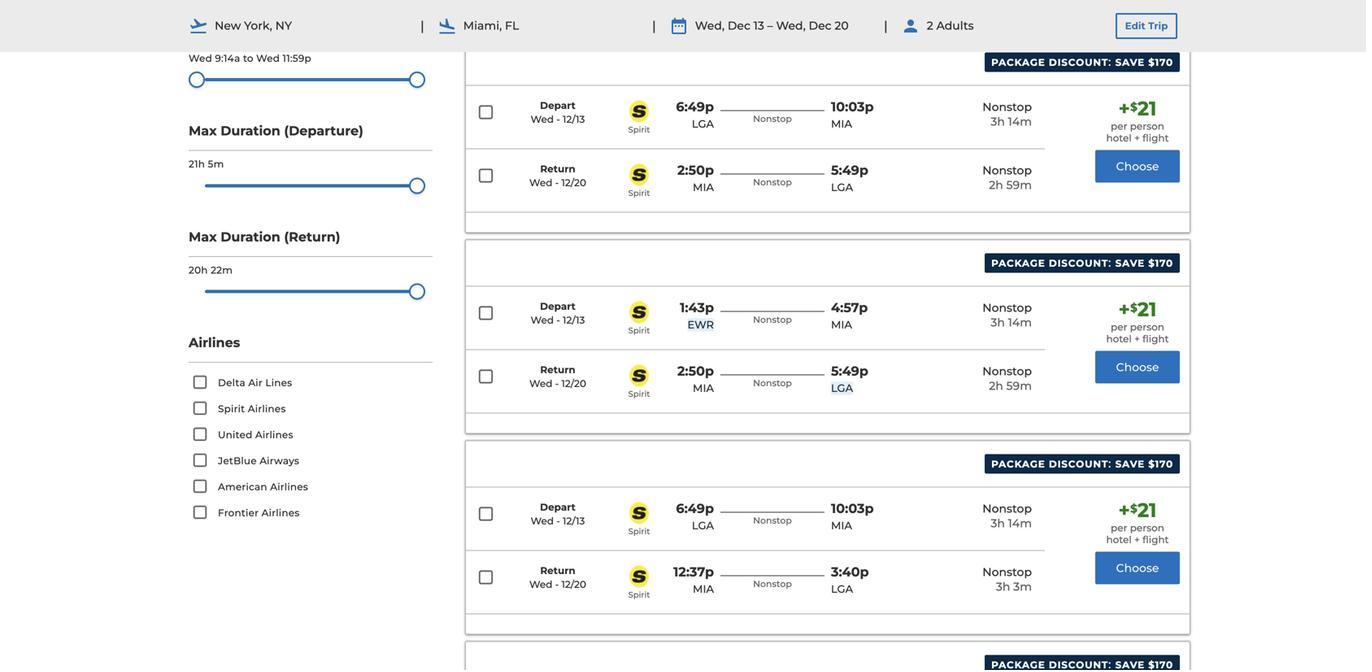 Task type: describe. For each thing, give the bounding box(es) containing it.
depart for sixth spirit airlines logo from the bottom
[[540, 100, 576, 111]]

spirit for fourth spirit airlines logo from the top
[[628, 389, 650, 399]]

frontier
[[218, 507, 259, 519]]

3h for 2nd choose button from the top
[[991, 316, 1005, 329]]

air
[[248, 377, 263, 389]]

ewr
[[688, 318, 714, 331]]

12/20 for fourth spirit airlines logo from the top
[[562, 378, 586, 389]]

12/20 for 2nd spirit airlines logo
[[562, 177, 586, 189]]

- for sixth spirit airlines logo from the bottom
[[556, 113, 560, 125]]

: for 2nd choose button from the top
[[1109, 256, 1112, 270]]

spirit for sixth spirit airlines logo from the bottom
[[628, 125, 650, 135]]

jetblue
[[218, 455, 257, 467]]

1:43p ewr
[[680, 300, 714, 331]]

22m
[[211, 264, 233, 276]]

wed, dec 13 – wed, dec 20
[[695, 19, 849, 33]]

(return)
[[284, 229, 340, 245]]

return wed - 12/20 for 2nd spirit airlines logo
[[529, 163, 586, 189]]

21 for first choose button from the top
[[1138, 97, 1157, 120]]

nonstop 3h 14m for 2nd choose button from the top
[[983, 301, 1032, 329]]

| for wed, dec 13 – wed, dec 20
[[652, 18, 656, 34]]

city,
[[322, 17, 352, 33]]

airlines up delta
[[189, 335, 240, 351]]

5:49p lga for 10:03p
[[831, 162, 869, 194]]

11:59p
[[283, 52, 311, 64]]

1 wed, from the left
[[695, 19, 725, 33]]

per for 2nd choose button from the top
[[1111, 321, 1128, 333]]

wed for sixth spirit airlines logo from the bottom
[[531, 113, 554, 125]]

2 dec from the left
[[809, 19, 832, 33]]

5 spirit airlines logo image from the top
[[626, 502, 652, 524]]

package for first choose button from the top
[[991, 57, 1046, 68]]

- for third spirit airlines logo from the top of the page
[[556, 314, 560, 326]]

9:14a
[[215, 52, 240, 64]]

max duration (return), maximum duration slider
[[409, 283, 425, 300]]

package for 2nd choose button from the top
[[991, 257, 1046, 269]]

- for 2nd spirit airlines logo
[[555, 177, 559, 189]]

package for third choose button from the top
[[991, 458, 1046, 470]]

12/13 for sixth spirit airlines logo from the bottom
[[563, 113, 585, 125]]

united airlines
[[218, 429, 293, 441]]

59m for 4:57p
[[1006, 379, 1032, 393]]

21 for 2nd choose button from the top
[[1138, 298, 1157, 321]]

- for fourth spirit airlines logo from the top
[[555, 378, 559, 389]]

20
[[835, 19, 849, 33]]

2 choose button from the top
[[1095, 351, 1180, 383]]

package discount : save $170 for third choose button from the top
[[991, 457, 1174, 471]]

airways
[[260, 455, 299, 467]]

fl
[[505, 19, 519, 33]]

edit
[[1125, 20, 1146, 32]]

2:50p mia for 1:43p
[[677, 363, 714, 395]]

choose for first choose button from the top
[[1116, 159, 1159, 173]]

york
[[288, 17, 318, 33]]

10:03p for 3:40p
[[831, 501, 874, 516]]

nonstop 2h 59m for 4:57p
[[983, 364, 1032, 393]]

hotel for 2nd choose button from the top
[[1106, 333, 1132, 345]]

wed 9:14a to wed 11:59p
[[189, 52, 311, 64]]

5m
[[208, 158, 224, 170]]

depart wed - 12/13 for third spirit airlines logo from the top of the page
[[531, 301, 585, 326]]

discount for third choose button from the top
[[1049, 458, 1109, 470]]

landing
[[189, 17, 245, 33]]

3h for third choose button from the top
[[991, 516, 1005, 530]]

10:03p mia for 3:40p
[[831, 501, 874, 532]]

delta
[[218, 377, 246, 389]]

edit trip
[[1125, 20, 1168, 32]]

$170 for first choose button from the top
[[1149, 57, 1174, 68]]

york,
[[244, 19, 272, 33]]

2
[[927, 19, 933, 33]]

landing (new york city, ny), latest time slider
[[409, 72, 425, 88]]

2 adults
[[927, 19, 974, 33]]

depart for 2nd spirit airlines logo from the bottom of the page
[[540, 501, 576, 513]]

airlines for american
[[270, 481, 308, 493]]

wed for 2nd spirit airlines logo
[[529, 177, 553, 189]]

$170 for 2nd choose button from the top
[[1149, 257, 1174, 269]]

1 person from the top
[[1130, 120, 1165, 132]]

save for third choose button from the top
[[1115, 458, 1145, 470]]

wed for third spirit airlines logo from the top of the page
[[531, 314, 554, 326]]

4:57p mia
[[831, 300, 868, 331]]

5:49p lga for 4:57p
[[831, 363, 869, 395]]

1 choose button from the top
[[1095, 150, 1180, 182]]

mia inside 12:37p mia
[[693, 583, 714, 596]]

nonstop 2h 59m for 10:03p
[[983, 164, 1032, 192]]

3h for first choose button from the top
[[991, 115, 1005, 129]]

max duration (departure), maximum duration slider
[[409, 178, 425, 194]]

wed for first spirit airlines logo from the bottom of the page
[[529, 579, 553, 590]]

21h
[[189, 158, 205, 170]]

1 dec from the left
[[728, 19, 751, 33]]

- for 2nd spirit airlines logo from the bottom of the page
[[556, 515, 560, 527]]

3m
[[1013, 580, 1032, 594]]

airlines for united
[[255, 429, 293, 441]]

3 person from the top
[[1130, 522, 1165, 534]]

landing (new york city, ny), earliest time slider
[[189, 72, 205, 88]]

3h inside nonstop 3h 3m
[[996, 580, 1010, 594]]

american
[[218, 481, 267, 493]]

airlines for frontier
[[262, 507, 300, 519]]

12/20 for first spirit airlines logo from the bottom of the page
[[562, 579, 586, 590]]

flight for third choose button from the top
[[1143, 534, 1169, 546]]

new
[[215, 19, 241, 33]]

spirit for first spirit airlines logo from the bottom of the page
[[628, 590, 650, 600]]

(new
[[248, 17, 284, 33]]

per for third choose button from the top
[[1111, 522, 1128, 534]]

: for first choose button from the top
[[1109, 55, 1112, 69]]

package discount : save $170 for 2nd choose button from the top
[[991, 256, 1174, 270]]

6:49p for 2:50p
[[676, 99, 714, 115]]

2 wed, from the left
[[776, 19, 806, 33]]

6:49p lga for 12:37p
[[676, 501, 714, 532]]

5:49p for 10:03p
[[831, 162, 869, 178]]

delta air lines
[[218, 377, 292, 389]]

lga for third spirit airlines logo from the top of the page
[[831, 382, 853, 395]]

frontier airlines
[[218, 507, 300, 519]]



Task type: locate. For each thing, give the bounding box(es) containing it.
1 vertical spatial choose
[[1116, 360, 1159, 374]]

lga for sixth spirit airlines logo from the bottom
[[831, 181, 853, 194]]

0 vertical spatial :
[[1109, 55, 1112, 69]]

2 2h from the top
[[989, 379, 1003, 393]]

| for miami, fl
[[420, 18, 424, 34]]

2 12/20 from the top
[[562, 378, 586, 389]]

21 for third choose button from the top
[[1138, 499, 1157, 522]]

2 vertical spatial package
[[991, 458, 1046, 470]]

wed, left 13
[[695, 19, 725, 33]]

59m for 10:03p
[[1006, 178, 1032, 192]]

1 5:49p from the top
[[831, 162, 869, 178]]

| for 2 adults
[[884, 18, 888, 34]]

6:49p lga for 2:50p
[[676, 99, 714, 131]]

5:49p
[[831, 162, 869, 178], [831, 363, 869, 379]]

1 nonstop 2h 59m from the top
[[983, 164, 1032, 192]]

2 return from the top
[[540, 364, 576, 376]]

choose
[[1116, 159, 1159, 173], [1116, 360, 1159, 374], [1116, 561, 1159, 575]]

2 depart wed - 12/13 from the top
[[531, 301, 585, 326]]

1 vertical spatial nonstop 2h 59m
[[983, 364, 1032, 393]]

12:37p
[[673, 564, 714, 580]]

3 per from the top
[[1111, 522, 1128, 534]]

0 vertical spatial 10:03p
[[831, 99, 874, 115]]

14m for 2nd choose button from the top
[[1008, 316, 1032, 329]]

max for max duration (return)
[[189, 229, 217, 245]]

ny)
[[355, 17, 379, 33]]

2 vertical spatial 12/20
[[562, 579, 586, 590]]

2 horizontal spatial |
[[884, 18, 888, 34]]

2 flight from the top
[[1143, 333, 1169, 345]]

0 vertical spatial 6:49p lga
[[676, 99, 714, 131]]

per for first choose button from the top
[[1111, 120, 1128, 132]]

2 vertical spatial package discount : save $170
[[991, 457, 1174, 471]]

1 vertical spatial return wed - 12/20
[[529, 364, 586, 389]]

- for first spirit airlines logo from the bottom of the page
[[555, 579, 559, 590]]

0 vertical spatial package
[[991, 57, 1046, 68]]

0 vertical spatial hotel
[[1106, 132, 1132, 144]]

2 2:50p mia from the top
[[677, 363, 714, 395]]

5:49p lga
[[831, 162, 869, 194], [831, 363, 869, 395]]

14m for third choose button from the top
[[1008, 516, 1032, 530]]

2 max from the top
[[189, 229, 217, 245]]

miami,
[[463, 19, 502, 33]]

1 depart from the top
[[540, 100, 576, 111]]

nonstop 2h 59m
[[983, 164, 1032, 192], [983, 364, 1032, 393]]

mia
[[831, 118, 852, 131], [693, 181, 714, 194], [831, 318, 852, 331], [693, 382, 714, 395], [831, 519, 852, 532], [693, 583, 714, 596]]

nonstop 3h 14m for first choose button from the top
[[983, 100, 1032, 129]]

airlines up 'airways'
[[255, 429, 293, 441]]

return
[[540, 163, 576, 175], [540, 364, 576, 376], [540, 565, 576, 577]]

3 flight from the top
[[1143, 534, 1169, 546]]

2:50p for 1:43p
[[677, 363, 714, 379]]

2 vertical spatial 21
[[1138, 499, 1157, 522]]

0 horizontal spatial |
[[420, 18, 424, 34]]

0 vertical spatial 5:49p
[[831, 162, 869, 178]]

1 vertical spatial :
[[1109, 256, 1112, 270]]

3:40p
[[831, 564, 869, 580]]

+
[[1119, 97, 1130, 120], [1134, 132, 1140, 144], [1119, 298, 1130, 321], [1134, 333, 1140, 345], [1119, 499, 1130, 522], [1134, 534, 1140, 546]]

–
[[767, 19, 773, 33]]

2 vertical spatial return wed - 12/20
[[529, 565, 586, 590]]

wed for fourth spirit airlines logo from the top
[[529, 378, 553, 389]]

1 return from the top
[[540, 163, 576, 175]]

2 59m from the top
[[1006, 379, 1032, 393]]

3 depart wed - 12/13 from the top
[[531, 501, 585, 527]]

2 $170 from the top
[[1149, 257, 1174, 269]]

miami, fl
[[463, 19, 519, 33]]

2 choose from the top
[[1116, 360, 1159, 374]]

trip
[[1148, 20, 1168, 32]]

1 vertical spatial + $ 21 per person hotel + flight
[[1106, 298, 1169, 345]]

1 save from the top
[[1115, 57, 1145, 68]]

1 vertical spatial max
[[189, 229, 217, 245]]

united
[[218, 429, 253, 441]]

1 12/20 from the top
[[562, 177, 586, 189]]

21h 5m
[[189, 158, 224, 170]]

2 vertical spatial choose button
[[1095, 552, 1180, 584]]

2 vertical spatial hotel
[[1106, 534, 1132, 546]]

$ for third choose button from the top
[[1130, 502, 1138, 516]]

0 vertical spatial 12/20
[[562, 177, 586, 189]]

2:50p
[[677, 162, 714, 178], [677, 363, 714, 379]]

1 horizontal spatial wed,
[[776, 19, 806, 33]]

nonstop 3h 14m
[[983, 100, 1032, 129], [983, 301, 1032, 329], [983, 502, 1032, 530]]

duration up 5m
[[221, 123, 280, 139]]

airlines down 'airways'
[[270, 481, 308, 493]]

dec
[[728, 19, 751, 33], [809, 19, 832, 33]]

flight for 2nd choose button from the top
[[1143, 333, 1169, 345]]

12/13 for third spirit airlines logo from the top of the page
[[563, 314, 585, 326]]

2 14m from the top
[[1008, 316, 1032, 329]]

1 vertical spatial 12/13
[[563, 314, 585, 326]]

$ for 2nd choose button from the top
[[1130, 301, 1138, 315]]

1 hotel from the top
[[1106, 132, 1132, 144]]

1 vertical spatial 6:49p lga
[[676, 501, 714, 532]]

1 vertical spatial save
[[1115, 257, 1145, 269]]

2 vertical spatial choose
[[1116, 561, 1159, 575]]

1 vertical spatial $
[[1130, 301, 1138, 315]]

+ $ 21 per person hotel + flight for first choose button from the top
[[1106, 97, 1169, 144]]

2 vertical spatial depart
[[540, 501, 576, 513]]

3 + $ 21 per person hotel + flight from the top
[[1106, 499, 1169, 546]]

flight
[[1143, 132, 1169, 144], [1143, 333, 1169, 345], [1143, 534, 1169, 546]]

1 vertical spatial 6:49p
[[676, 501, 714, 516]]

20h
[[189, 264, 208, 276]]

adults
[[937, 19, 974, 33]]

1 horizontal spatial |
[[652, 18, 656, 34]]

2:50p mia
[[677, 162, 714, 194], [677, 363, 714, 395]]

lga
[[692, 118, 714, 131], [831, 181, 853, 194], [831, 382, 853, 395], [692, 519, 714, 532], [831, 583, 853, 596]]

max duration (return)
[[189, 229, 340, 245]]

0 vertical spatial duration
[[221, 123, 280, 139]]

6:49p
[[676, 99, 714, 115], [676, 501, 714, 516]]

2 duration from the top
[[221, 229, 280, 245]]

2 per from the top
[[1111, 321, 1128, 333]]

2 10:03p mia from the top
[[831, 501, 874, 532]]

duration for (return)
[[221, 229, 280, 245]]

2 21 from the top
[[1138, 298, 1157, 321]]

: for third choose button from the top
[[1109, 457, 1112, 471]]

2 save from the top
[[1115, 257, 1145, 269]]

depart wed - 12/13 for sixth spirit airlines logo from the bottom
[[531, 100, 585, 125]]

3 package discount : save $170 from the top
[[991, 457, 1174, 471]]

0 vertical spatial $170
[[1149, 57, 1174, 68]]

2 vertical spatial 14m
[[1008, 516, 1032, 530]]

0 vertical spatial + $ 21 per person hotel + flight
[[1106, 97, 1169, 144]]

hotel
[[1106, 132, 1132, 144], [1106, 333, 1132, 345], [1106, 534, 1132, 546]]

1 vertical spatial duration
[[221, 229, 280, 245]]

1:43p
[[680, 300, 714, 316]]

2 vertical spatial $170
[[1149, 458, 1174, 470]]

1 vertical spatial 5:49p lga
[[831, 363, 869, 395]]

save
[[1115, 57, 1145, 68], [1115, 257, 1145, 269], [1115, 458, 1145, 470]]

nonstop 3h 14m for third choose button from the top
[[983, 502, 1032, 530]]

1 spirit airlines logo image from the top
[[626, 101, 652, 122]]

1 vertical spatial 59m
[[1006, 379, 1032, 393]]

mia inside 4:57p mia
[[831, 318, 852, 331]]

10:03p
[[831, 99, 874, 115], [831, 501, 874, 516]]

1 vertical spatial per
[[1111, 321, 1128, 333]]

0 vertical spatial choose button
[[1095, 150, 1180, 182]]

1 vertical spatial 10:03p mia
[[831, 501, 874, 532]]

wed
[[189, 52, 212, 64], [256, 52, 280, 64], [531, 113, 554, 125], [529, 177, 553, 189], [531, 314, 554, 326], [529, 378, 553, 389], [531, 515, 554, 527], [529, 579, 553, 590]]

4 spirit airlines logo image from the top
[[626, 365, 652, 387]]

spirit airlines
[[218, 403, 286, 415]]

0 vertical spatial 2h
[[989, 178, 1003, 192]]

1 $170 from the top
[[1149, 57, 1174, 68]]

0 vertical spatial 5:49p lga
[[831, 162, 869, 194]]

$ for first choose button from the top
[[1130, 100, 1138, 114]]

4:57p
[[831, 300, 868, 316]]

0 vertical spatial person
[[1130, 120, 1165, 132]]

depart wed - 12/13 for 2nd spirit airlines logo from the bottom of the page
[[531, 501, 585, 527]]

3 | from the left
[[884, 18, 888, 34]]

6:49p for 12:37p
[[676, 501, 714, 516]]

3 package from the top
[[991, 458, 1046, 470]]

+ $ 21 per person hotel + flight for 2nd choose button from the top
[[1106, 298, 1169, 345]]

2 vertical spatial + $ 21 per person hotel + flight
[[1106, 499, 1169, 546]]

2 vertical spatial depart wed - 12/13
[[531, 501, 585, 527]]

2 vertical spatial per
[[1111, 522, 1128, 534]]

1 6:49p lga from the top
[[676, 99, 714, 131]]

save for 2nd choose button from the top
[[1115, 257, 1145, 269]]

2 vertical spatial flight
[[1143, 534, 1169, 546]]

lines
[[265, 377, 292, 389]]

2 depart from the top
[[540, 301, 576, 312]]

1 vertical spatial 2h
[[989, 379, 1003, 393]]

1 14m from the top
[[1008, 115, 1032, 129]]

3 21 from the top
[[1138, 499, 1157, 522]]

0 vertical spatial return
[[540, 163, 576, 175]]

0 vertical spatial 59m
[[1006, 178, 1032, 192]]

2 return wed - 12/20 from the top
[[529, 364, 586, 389]]

3 nonstop 3h 14m from the top
[[983, 502, 1032, 530]]

1 vertical spatial 5:49p
[[831, 363, 869, 379]]

1 vertical spatial package discount : save $170
[[991, 256, 1174, 270]]

2 vertical spatial $
[[1130, 502, 1138, 516]]

3 choose button from the top
[[1095, 552, 1180, 584]]

hotel for first choose button from the top
[[1106, 132, 1132, 144]]

14m for first choose button from the top
[[1008, 115, 1032, 129]]

2 10:03p from the top
[[831, 501, 874, 516]]

max
[[189, 123, 217, 139], [189, 229, 217, 245]]

1 2:50p mia from the top
[[677, 162, 714, 194]]

2h for 4:57p
[[989, 379, 1003, 393]]

2 | from the left
[[652, 18, 656, 34]]

2 12/13 from the top
[[563, 314, 585, 326]]

3h
[[991, 115, 1005, 129], [991, 316, 1005, 329], [991, 516, 1005, 530], [996, 580, 1010, 594]]

2 $ from the top
[[1130, 301, 1138, 315]]

airlines
[[189, 335, 240, 351], [248, 403, 286, 415], [255, 429, 293, 441], [270, 481, 308, 493], [262, 507, 300, 519]]

$170 for third choose button from the top
[[1149, 458, 1174, 470]]

3 14m from the top
[[1008, 516, 1032, 530]]

max for max duration (departure)
[[189, 123, 217, 139]]

hotel for third choose button from the top
[[1106, 534, 1132, 546]]

3 choose from the top
[[1116, 561, 1159, 575]]

1 vertical spatial person
[[1130, 321, 1165, 333]]

1 | from the left
[[420, 18, 424, 34]]

2 nonstop 2h 59m from the top
[[983, 364, 1032, 393]]

1 depart wed - 12/13 from the top
[[531, 100, 585, 125]]

3 discount from the top
[[1049, 458, 1109, 470]]

1 vertical spatial hotel
[[1106, 333, 1132, 345]]

depart for third spirit airlines logo from the top of the page
[[540, 301, 576, 312]]

1 vertical spatial nonstop 3h 14m
[[983, 301, 1032, 329]]

spirit for 2nd spirit airlines logo
[[628, 188, 650, 198]]

1 vertical spatial package
[[991, 257, 1046, 269]]

choose button
[[1095, 150, 1180, 182], [1095, 351, 1180, 383], [1095, 552, 1180, 584]]

return wed - 12/20 for fourth spirit airlines logo from the top
[[529, 364, 586, 389]]

spirit airlines logo image
[[626, 101, 652, 122], [626, 164, 652, 186], [626, 301, 652, 323], [626, 365, 652, 387], [626, 502, 652, 524], [626, 566, 652, 588]]

$170
[[1149, 57, 1174, 68], [1149, 257, 1174, 269], [1149, 458, 1174, 470]]

1 + $ 21 per person hotel + flight from the top
[[1106, 97, 1169, 144]]

1 21 from the top
[[1138, 97, 1157, 120]]

dec left the 20
[[809, 19, 832, 33]]

2 5:49p from the top
[[831, 363, 869, 379]]

2 package from the top
[[991, 257, 1046, 269]]

1 vertical spatial $170
[[1149, 257, 1174, 269]]

1 2h from the top
[[989, 178, 1003, 192]]

2 vertical spatial 12/13
[[563, 515, 585, 527]]

edit trip button
[[1116, 13, 1178, 39]]

1 vertical spatial discount
[[1049, 257, 1109, 269]]

0 vertical spatial flight
[[1143, 132, 1169, 144]]

2 vertical spatial person
[[1130, 522, 1165, 534]]

wed, right '–' at the top of page
[[776, 19, 806, 33]]

1 discount from the top
[[1049, 57, 1109, 68]]

flight for first choose button from the top
[[1143, 132, 1169, 144]]

airlines for spirit
[[248, 403, 286, 415]]

1 vertical spatial 2:50p mia
[[677, 363, 714, 395]]

1 vertical spatial return
[[540, 364, 576, 376]]

20h 22m
[[189, 264, 233, 276]]

0 vertical spatial depart wed - 12/13
[[531, 100, 585, 125]]

3 hotel from the top
[[1106, 534, 1132, 546]]

1 nonstop 3h 14m from the top
[[983, 100, 1032, 129]]

0 vertical spatial 2:50p mia
[[677, 162, 714, 194]]

2 hotel from the top
[[1106, 333, 1132, 345]]

10:03p for 5:49p
[[831, 99, 874, 115]]

2 package discount : save $170 from the top
[[991, 256, 1174, 270]]

package discount : save $170 for first choose button from the top
[[991, 55, 1174, 69]]

1 horizontal spatial dec
[[809, 19, 832, 33]]

0 vertical spatial depart
[[540, 100, 576, 111]]

package
[[991, 57, 1046, 68], [991, 257, 1046, 269], [991, 458, 1046, 470]]

0 vertical spatial 10:03p mia
[[831, 99, 874, 131]]

2 vertical spatial discount
[[1049, 458, 1109, 470]]

nonstop 3h 3m
[[983, 565, 1032, 594]]

12/13
[[563, 113, 585, 125], [563, 314, 585, 326], [563, 515, 585, 527]]

1 choose from the top
[[1116, 159, 1159, 173]]

2 + $ 21 per person hotel + flight from the top
[[1106, 298, 1169, 345]]

+ $ 21 per person hotel + flight
[[1106, 97, 1169, 144], [1106, 298, 1169, 345], [1106, 499, 1169, 546]]

12/13 for 2nd spirit airlines logo from the bottom of the page
[[563, 515, 585, 527]]

2 vertical spatial :
[[1109, 457, 1112, 471]]

2 6:49p lga from the top
[[676, 501, 714, 532]]

1 vertical spatial 14m
[[1008, 316, 1032, 329]]

wed for 2nd spirit airlines logo from the bottom of the page
[[531, 515, 554, 527]]

3 depart from the top
[[540, 501, 576, 513]]

1 : from the top
[[1109, 55, 1112, 69]]

0 horizontal spatial dec
[[728, 19, 751, 33]]

6 spirit airlines logo image from the top
[[626, 566, 652, 588]]

new york, ny
[[215, 19, 292, 33]]

0 vertical spatial 2:50p
[[677, 162, 714, 178]]

3 spirit airlines logo image from the top
[[626, 301, 652, 323]]

dec left 13
[[728, 19, 751, 33]]

jetblue airways
[[218, 455, 299, 467]]

10:03p mia for 5:49p
[[831, 99, 874, 131]]

5:49p for 4:57p
[[831, 363, 869, 379]]

depart wed - 12/13
[[531, 100, 585, 125], [531, 301, 585, 326], [531, 501, 585, 527]]

2:50p for 6:49p
[[677, 162, 714, 178]]

2:50p mia for 6:49p
[[677, 162, 714, 194]]

-
[[556, 113, 560, 125], [555, 177, 559, 189], [556, 314, 560, 326], [555, 378, 559, 389], [556, 515, 560, 527], [555, 579, 559, 590]]

max up 20h
[[189, 229, 217, 245]]

|
[[420, 18, 424, 34], [652, 18, 656, 34], [884, 18, 888, 34]]

2 discount from the top
[[1049, 257, 1109, 269]]

12:37p mia
[[673, 564, 714, 596]]

0 vertical spatial $
[[1130, 100, 1138, 114]]

1 return wed - 12/20 from the top
[[529, 163, 586, 189]]

discount for first choose button from the top
[[1049, 57, 1109, 68]]

2 2:50p from the top
[[677, 363, 714, 379]]

0 vertical spatial package discount : save $170
[[991, 55, 1174, 69]]

1 vertical spatial 10:03p
[[831, 501, 874, 516]]

to
[[243, 52, 254, 64]]

(departure)
[[284, 123, 363, 139]]

3:40p lga
[[831, 564, 869, 596]]

1 per from the top
[[1111, 120, 1128, 132]]

13
[[754, 19, 764, 33]]

1 vertical spatial choose button
[[1095, 351, 1180, 383]]

1 10:03p mia from the top
[[831, 99, 874, 131]]

ny
[[275, 19, 292, 33]]

return wed - 12/20 for first spirit airlines logo from the bottom of the page
[[529, 565, 586, 590]]

12/20
[[562, 177, 586, 189], [562, 378, 586, 389], [562, 579, 586, 590]]

duration
[[221, 123, 280, 139], [221, 229, 280, 245]]

spirit for 2nd spirit airlines logo from the bottom of the page
[[628, 527, 650, 536]]

1 max from the top
[[189, 123, 217, 139]]

1 vertical spatial 12/20
[[562, 378, 586, 389]]

0 vertical spatial choose
[[1116, 159, 1159, 173]]

2h for 10:03p
[[989, 178, 1003, 192]]

wed,
[[695, 19, 725, 33], [776, 19, 806, 33]]

3 : from the top
[[1109, 457, 1112, 471]]

spirit for third spirit airlines logo from the top of the page
[[628, 326, 650, 336]]

1 $ from the top
[[1130, 100, 1138, 114]]

1 package from the top
[[991, 57, 1046, 68]]

discount
[[1049, 57, 1109, 68], [1049, 257, 1109, 269], [1049, 458, 1109, 470]]

airlines down american airlines
[[262, 507, 300, 519]]

0 vertical spatial 6:49p
[[676, 99, 714, 115]]

0 vertical spatial max
[[189, 123, 217, 139]]

+ $ 21 per person hotel + flight for third choose button from the top
[[1106, 499, 1169, 546]]

landing (new york city, ny)
[[189, 17, 379, 33]]

2 vertical spatial save
[[1115, 458, 1145, 470]]

0 vertical spatial 21
[[1138, 97, 1157, 120]]

airlines up united airlines
[[248, 403, 286, 415]]

0 vertical spatial nonstop 3h 14m
[[983, 100, 1032, 129]]

21
[[1138, 97, 1157, 120], [1138, 298, 1157, 321], [1138, 499, 1157, 522]]

:
[[1109, 55, 1112, 69], [1109, 256, 1112, 270], [1109, 457, 1112, 471]]

nonstop
[[983, 100, 1032, 114], [753, 114, 792, 124], [983, 164, 1032, 177], [753, 177, 792, 188], [983, 301, 1032, 315], [753, 314, 792, 325], [983, 364, 1032, 378], [753, 378, 792, 389], [983, 502, 1032, 516], [753, 515, 792, 526], [983, 565, 1032, 579], [753, 579, 792, 590]]

2 vertical spatial nonstop 3h 14m
[[983, 502, 1032, 530]]

1 vertical spatial 21
[[1138, 298, 1157, 321]]

2 person from the top
[[1130, 321, 1165, 333]]

3 $170 from the top
[[1149, 458, 1174, 470]]

0 vertical spatial 12/13
[[563, 113, 585, 125]]

choose for third choose button from the top
[[1116, 561, 1159, 575]]

0 vertical spatial save
[[1115, 57, 1145, 68]]

1 flight from the top
[[1143, 132, 1169, 144]]

2 spirit airlines logo image from the top
[[626, 164, 652, 186]]

1 vertical spatial depart wed - 12/13
[[531, 301, 585, 326]]

0 vertical spatial 14m
[[1008, 115, 1032, 129]]

0 vertical spatial return wed - 12/20
[[529, 163, 586, 189]]

max duration (departure)
[[189, 123, 363, 139]]

0 vertical spatial discount
[[1049, 57, 1109, 68]]

14m
[[1008, 115, 1032, 129], [1008, 316, 1032, 329], [1008, 516, 1032, 530]]

2 5:49p lga from the top
[[831, 363, 869, 395]]

3 return from the top
[[540, 565, 576, 577]]

1 10:03p from the top
[[831, 99, 874, 115]]

3 $ from the top
[[1130, 502, 1138, 516]]

1 vertical spatial flight
[[1143, 333, 1169, 345]]

1 vertical spatial depart
[[540, 301, 576, 312]]

depart
[[540, 100, 576, 111], [540, 301, 576, 312], [540, 501, 576, 513]]

2 nonstop 3h 14m from the top
[[983, 301, 1032, 329]]

1 vertical spatial 2:50p
[[677, 363, 714, 379]]

3 12/20 from the top
[[562, 579, 586, 590]]

per
[[1111, 120, 1128, 132], [1111, 321, 1128, 333], [1111, 522, 1128, 534]]

discount for 2nd choose button from the top
[[1049, 257, 1109, 269]]

1 12/13 from the top
[[563, 113, 585, 125]]

lga inside 3:40p lga
[[831, 583, 853, 596]]

choose for 2nd choose button from the top
[[1116, 360, 1159, 374]]

3 return wed - 12/20 from the top
[[529, 565, 586, 590]]

american airlines
[[218, 481, 308, 493]]

spirit
[[628, 125, 650, 135], [628, 188, 650, 198], [628, 326, 650, 336], [628, 389, 650, 399], [218, 403, 245, 415], [628, 527, 650, 536], [628, 590, 650, 600]]

$
[[1130, 100, 1138, 114], [1130, 301, 1138, 315], [1130, 502, 1138, 516]]

2 vertical spatial return
[[540, 565, 576, 577]]

6:49p lga
[[676, 99, 714, 131], [676, 501, 714, 532]]

1 6:49p from the top
[[676, 99, 714, 115]]

max up 21h 5m
[[189, 123, 217, 139]]

1 5:49p lga from the top
[[831, 162, 869, 194]]

1 2:50p from the top
[[677, 162, 714, 178]]

2h
[[989, 178, 1003, 192], [989, 379, 1003, 393]]

lga for 2nd spirit airlines logo from the bottom of the page
[[831, 583, 853, 596]]

0 vertical spatial nonstop 2h 59m
[[983, 164, 1032, 192]]

1 duration from the top
[[221, 123, 280, 139]]

duration up 22m at top
[[221, 229, 280, 245]]



Task type: vqa. For each thing, say whether or not it's contained in the screenshot.
the middle Hotel
yes



